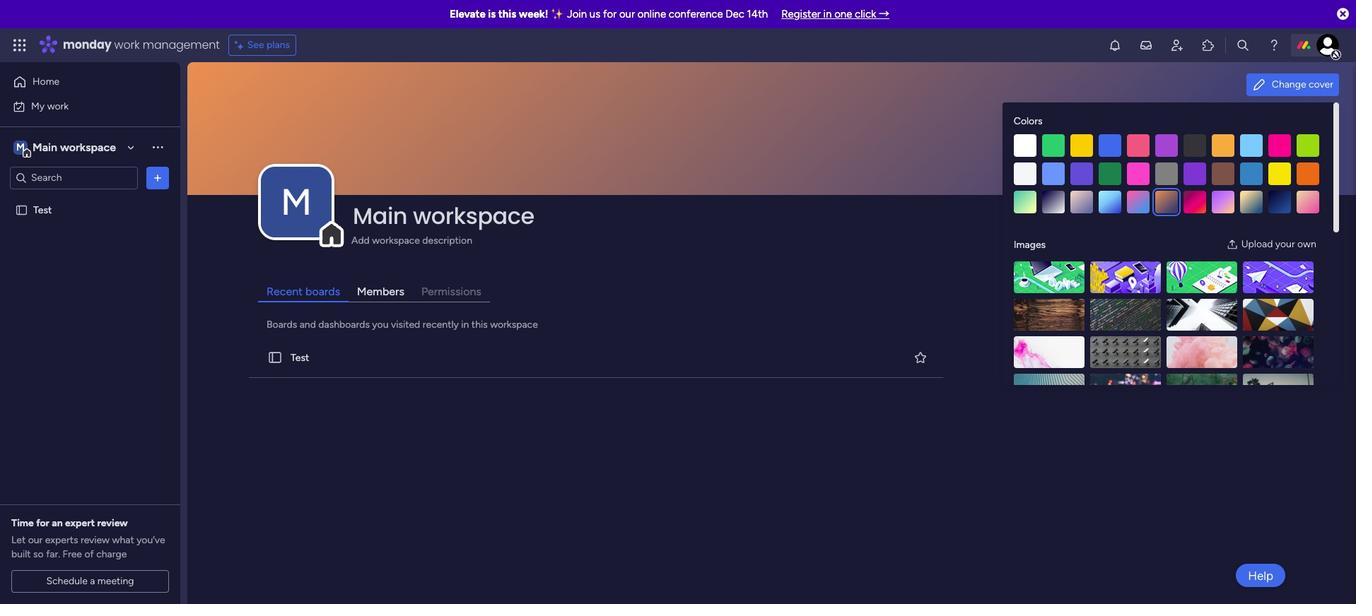 Task type: locate. For each thing, give the bounding box(es) containing it.
test
[[33, 204, 52, 216], [291, 352, 309, 364]]

in left one
[[824, 8, 832, 21]]

this
[[499, 8, 517, 21], [472, 319, 488, 331]]

our up so
[[28, 535, 43, 547]]

workspace
[[60, 140, 116, 154], [413, 200, 535, 232], [372, 235, 420, 247], [490, 319, 538, 331]]

far.
[[46, 549, 60, 561]]

review up what
[[97, 518, 128, 530]]

workspace image
[[13, 140, 28, 155], [261, 167, 332, 238]]

1 vertical spatial m
[[281, 180, 312, 224]]

for
[[603, 8, 617, 21], [36, 518, 49, 530]]

work right the "monday"
[[114, 37, 140, 53]]

work inside "button"
[[47, 100, 69, 112]]

my
[[31, 100, 45, 112]]

let
[[11, 535, 26, 547]]

main workspace up search in workspace field on the left top of page
[[33, 140, 116, 154]]

0 horizontal spatial our
[[28, 535, 43, 547]]

14th
[[747, 8, 768, 21]]

for right "us"
[[603, 8, 617, 21]]

m inside the workspace selection "element"
[[16, 141, 25, 153]]

test right public board icon
[[33, 204, 52, 216]]

register in one click →
[[782, 8, 890, 21]]

week!
[[519, 8, 549, 21]]

1 horizontal spatial work
[[114, 37, 140, 53]]

upload your own
[[1242, 238, 1317, 250]]

1 vertical spatial our
[[28, 535, 43, 547]]

0 vertical spatial main workspace
[[33, 140, 116, 154]]

boards
[[267, 319, 297, 331]]

our
[[620, 8, 635, 21], [28, 535, 43, 547]]

in right recently
[[461, 319, 469, 331]]

Search in workspace field
[[30, 170, 118, 186]]

visited
[[391, 319, 420, 331]]

0 vertical spatial test
[[33, 204, 52, 216]]

main workspace up description
[[353, 200, 535, 232]]

workspace inside "element"
[[60, 140, 116, 154]]

select product image
[[13, 38, 27, 52]]

✨
[[551, 8, 565, 21]]

recently
[[423, 319, 459, 331]]

1 horizontal spatial in
[[824, 8, 832, 21]]

my work
[[31, 100, 69, 112]]

main up add
[[353, 200, 408, 232]]

review
[[97, 518, 128, 530], [81, 535, 110, 547]]

dec
[[726, 8, 745, 21]]

0 horizontal spatial in
[[461, 319, 469, 331]]

for inside time for an expert review let our experts review what you've built so far. free of charge
[[36, 518, 49, 530]]

this right is at the top of page
[[499, 8, 517, 21]]

1 vertical spatial test
[[291, 352, 309, 364]]

0 vertical spatial this
[[499, 8, 517, 21]]

change cover
[[1272, 79, 1334, 91]]

of
[[85, 549, 94, 561]]

my work button
[[8, 95, 152, 118]]

0 horizontal spatial workspace image
[[13, 140, 28, 155]]

0 horizontal spatial main
[[33, 140, 57, 154]]

is
[[488, 8, 496, 21]]

test inside list box
[[33, 204, 52, 216]]

1 horizontal spatial main workspace
[[353, 200, 535, 232]]

schedule a meeting button
[[11, 571, 169, 594]]

schedule
[[46, 576, 88, 588]]

for left an
[[36, 518, 49, 530]]

1 vertical spatial in
[[461, 319, 469, 331]]

you've
[[137, 535, 165, 547]]

0 horizontal spatial m
[[16, 141, 25, 153]]

click
[[855, 8, 877, 21]]

our left "online"
[[620, 8, 635, 21]]

this right recently
[[472, 319, 488, 331]]

option
[[0, 197, 180, 200]]

elevate is this week! ✨ join us for our online conference dec 14th
[[450, 8, 768, 21]]

0 vertical spatial work
[[114, 37, 140, 53]]

work
[[114, 37, 140, 53], [47, 100, 69, 112]]

→
[[879, 8, 890, 21]]

0 horizontal spatial this
[[472, 319, 488, 331]]

time for an expert review let our experts review what you've built so far. free of charge
[[11, 518, 165, 561]]

boards and dashboards you visited recently in this workspace
[[267, 319, 538, 331]]

add
[[352, 235, 370, 247]]

your
[[1276, 238, 1296, 250]]

charge
[[96, 549, 127, 561]]

see plans
[[247, 39, 290, 51]]

workspace selection element
[[13, 139, 118, 157]]

recent
[[267, 285, 303, 299]]

time
[[11, 518, 34, 530]]

our inside time for an expert review let our experts review what you've built so far. free of charge
[[28, 535, 43, 547]]

0 vertical spatial in
[[824, 8, 832, 21]]

0 vertical spatial workspace image
[[13, 140, 28, 155]]

0 horizontal spatial test
[[33, 204, 52, 216]]

in
[[824, 8, 832, 21], [461, 319, 469, 331]]

1 horizontal spatial main
[[353, 200, 408, 232]]

test right public board image at the left bottom
[[291, 352, 309, 364]]

a
[[90, 576, 95, 588]]

1 vertical spatial work
[[47, 100, 69, 112]]

review up of
[[81, 535, 110, 547]]

main down my work
[[33, 140, 57, 154]]

1 vertical spatial for
[[36, 518, 49, 530]]

0 vertical spatial m
[[16, 141, 25, 153]]

main
[[33, 140, 57, 154], [353, 200, 408, 232]]

help
[[1249, 569, 1274, 583]]

see plans button
[[228, 35, 296, 56]]

1 horizontal spatial m
[[281, 180, 312, 224]]

m
[[16, 141, 25, 153], [281, 180, 312, 224]]

so
[[33, 549, 44, 561]]

m inside popup button
[[281, 180, 312, 224]]

0 vertical spatial review
[[97, 518, 128, 530]]

0 horizontal spatial work
[[47, 100, 69, 112]]

main workspace
[[33, 140, 116, 154], [353, 200, 535, 232]]

0 horizontal spatial for
[[36, 518, 49, 530]]

plans
[[267, 39, 290, 51]]

change cover button
[[1247, 74, 1340, 96]]

change
[[1272, 79, 1307, 91]]

1 horizontal spatial our
[[620, 8, 635, 21]]

join
[[567, 8, 587, 21]]

an
[[52, 518, 63, 530]]

photo icon image
[[1227, 239, 1238, 250]]

test for public board image at the left bottom
[[291, 352, 309, 364]]

1 horizontal spatial test
[[291, 352, 309, 364]]

own
[[1298, 238, 1317, 250]]

work right my
[[47, 100, 69, 112]]

main workspace inside the workspace selection "element"
[[33, 140, 116, 154]]

online
[[638, 8, 666, 21]]

apps image
[[1202, 38, 1216, 52]]

0 vertical spatial main
[[33, 140, 57, 154]]

images
[[1014, 239, 1046, 251]]

one
[[835, 8, 853, 21]]

1 horizontal spatial workspace image
[[261, 167, 332, 238]]

1 horizontal spatial for
[[603, 8, 617, 21]]

0 horizontal spatial main workspace
[[33, 140, 116, 154]]

1 vertical spatial main
[[353, 200, 408, 232]]



Task type: describe. For each thing, give the bounding box(es) containing it.
search everything image
[[1237, 38, 1251, 52]]

add workspace description
[[352, 235, 472, 247]]

free
[[63, 549, 82, 561]]

public board image
[[15, 203, 28, 217]]

1 vertical spatial this
[[472, 319, 488, 331]]

test for public board icon
[[33, 204, 52, 216]]

what
[[112, 535, 134, 547]]

and
[[300, 319, 316, 331]]

work for monday
[[114, 37, 140, 53]]

experts
[[45, 535, 78, 547]]

add to favorites image
[[914, 351, 928, 365]]

m button
[[261, 167, 332, 238]]

schedule a meeting
[[46, 576, 134, 588]]

1 vertical spatial workspace image
[[261, 167, 332, 238]]

workspace image inside "element"
[[13, 140, 28, 155]]

notifications image
[[1108, 38, 1123, 52]]

public board image
[[267, 350, 283, 366]]

you
[[372, 319, 389, 331]]

main inside the workspace selection "element"
[[33, 140, 57, 154]]

monday work management
[[63, 37, 220, 53]]

dashboards
[[319, 319, 370, 331]]

meeting
[[97, 576, 134, 588]]

home
[[33, 76, 60, 88]]

help button
[[1237, 565, 1286, 588]]

expert
[[65, 518, 95, 530]]

0 vertical spatial for
[[603, 8, 617, 21]]

description
[[423, 235, 472, 247]]

elevate
[[450, 8, 486, 21]]

cover
[[1309, 79, 1334, 91]]

boards
[[306, 285, 340, 299]]

inbox image
[[1140, 38, 1154, 52]]

recent boards
[[267, 285, 340, 299]]

1 horizontal spatial this
[[499, 8, 517, 21]]

colors
[[1014, 115, 1043, 127]]

conference
[[669, 8, 723, 21]]

monday
[[63, 37, 111, 53]]

upload your own button
[[1221, 233, 1323, 256]]

Main workspace field
[[349, 200, 1299, 232]]

register
[[782, 8, 821, 21]]

brad klo image
[[1317, 34, 1340, 57]]

members
[[357, 285, 405, 299]]

help image
[[1268, 38, 1282, 52]]

1 vertical spatial review
[[81, 535, 110, 547]]

work for my
[[47, 100, 69, 112]]

1 vertical spatial main workspace
[[353, 200, 535, 232]]

options image
[[151, 171, 165, 185]]

home button
[[8, 71, 152, 93]]

test list box
[[0, 195, 180, 413]]

built
[[11, 549, 31, 561]]

see
[[247, 39, 264, 51]]

register in one click → link
[[782, 8, 890, 21]]

test link
[[246, 338, 946, 379]]

0 vertical spatial our
[[620, 8, 635, 21]]

management
[[143, 37, 220, 53]]

invite members image
[[1171, 38, 1185, 52]]

us
[[590, 8, 601, 21]]

upload
[[1242, 238, 1274, 250]]

workspace options image
[[151, 140, 165, 154]]

permissions
[[422, 285, 482, 299]]



Task type: vqa. For each thing, say whether or not it's contained in the screenshot.
Let
yes



